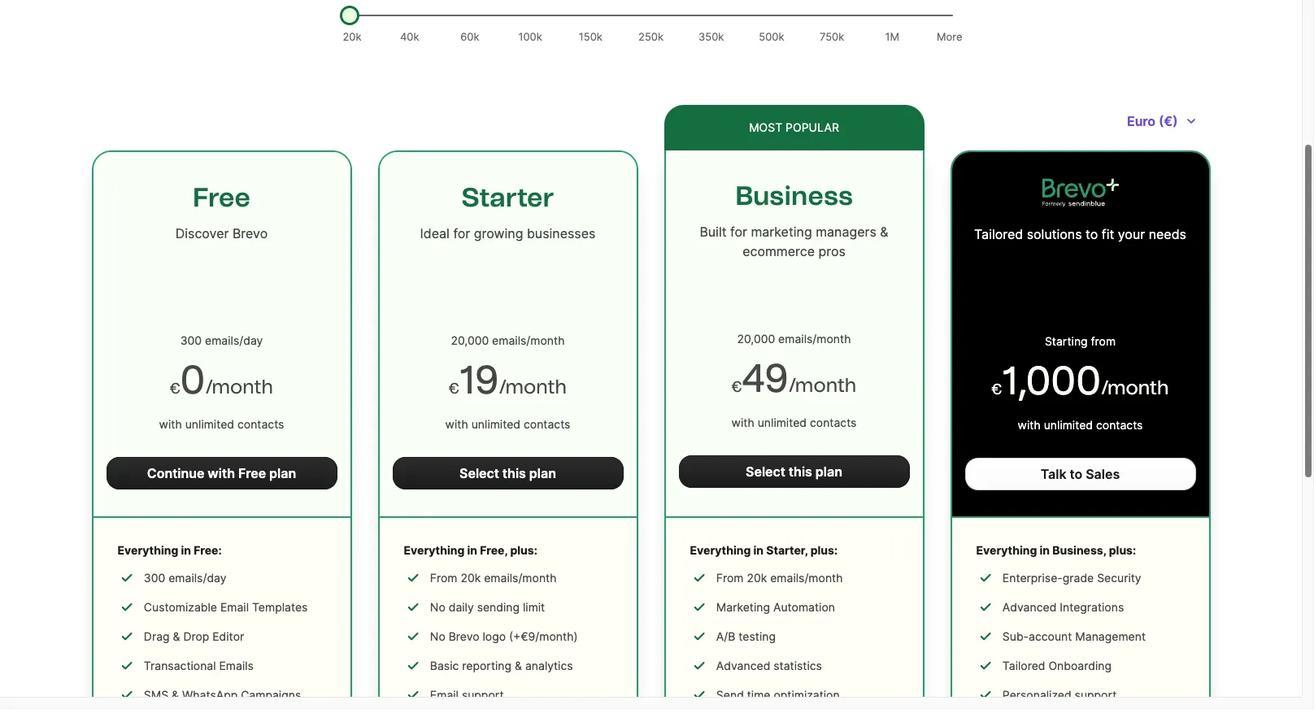 Task type: locate. For each thing, give the bounding box(es) containing it.
tailored
[[975, 226, 1023, 242], [1003, 659, 1046, 673]]

no daily sending limit
[[430, 600, 545, 614]]

tailored left solutions
[[975, 226, 1023, 242]]

20,000 emails / month for 19
[[451, 334, 565, 347]]

0 horizontal spatial brevo
[[233, 225, 268, 242]]

advanced statistics
[[717, 659, 822, 673]]

everything for 49
[[690, 543, 751, 557]]

contacts for 1,000
[[1097, 418, 1143, 432]]

everything for 0
[[118, 543, 178, 557]]

0 vertical spatial brevo
[[233, 225, 268, 242]]

with inside button
[[208, 465, 235, 482]]

1 from 20k emails/month from the left
[[430, 571, 557, 585]]

with for 49
[[732, 416, 755, 430]]

(€)
[[1159, 113, 1178, 129]]

starter,
[[766, 543, 808, 557]]

contacts up sales
[[1097, 418, 1143, 432]]

advanced down enterprise-
[[1003, 600, 1057, 614]]

with left the free
[[208, 465, 235, 482]]

euro (€) button
[[1114, 105, 1211, 137]]

1 plus: from the left
[[510, 543, 538, 557]]

select this plan button for 49
[[679, 456, 910, 488]]

tailored for tailored onboarding
[[1003, 659, 1046, 673]]

1 horizontal spatial select this plan button
[[679, 456, 910, 488]]

drop
[[183, 630, 209, 643]]

20k down everything in starter, plus:
[[747, 571, 767, 585]]

in left starter,
[[754, 543, 764, 557]]

& right sms at the bottom
[[172, 688, 179, 702]]

unlimited for 0
[[185, 417, 234, 431]]

select this plan
[[746, 464, 843, 480], [460, 465, 556, 482]]

0 horizontal spatial from 20k emails/month
[[430, 571, 557, 585]]

€ inside € 0 / month
[[170, 380, 180, 398]]

for right built
[[730, 224, 747, 240]]

month down day
[[212, 375, 273, 399]]

0 vertical spatial to
[[1086, 226, 1098, 242]]

0 horizontal spatial emails
[[205, 334, 239, 347]]

1 vertical spatial no
[[430, 630, 446, 643]]

in left the free,
[[467, 543, 478, 557]]

1 horizontal spatial 20,000
[[737, 332, 775, 346]]

plus: for 19
[[510, 543, 538, 557]]

month down from
[[1108, 376, 1169, 399]]

emails/month up automation
[[770, 571, 843, 585]]

contacts for 19
[[524, 417, 571, 431]]

1 horizontal spatial advanced
[[1003, 600, 1057, 614]]

/ inside € 19 / month
[[499, 375, 506, 399]]

2 horizontal spatial plus:
[[1109, 543, 1136, 557]]

month up € 19 / month
[[531, 334, 565, 347]]

with down the 49
[[732, 416, 755, 430]]

contacts
[[810, 416, 857, 430], [238, 417, 284, 431], [524, 417, 571, 431], [1097, 418, 1143, 432]]

with up continue
[[159, 417, 182, 431]]

20,000 emails / month for 49
[[737, 332, 851, 346]]

0 horizontal spatial select
[[460, 465, 499, 482]]

0 horizontal spatial for
[[453, 225, 470, 242]]

with down 19
[[445, 417, 468, 431]]

limit
[[523, 600, 545, 614]]

1 horizontal spatial plan
[[529, 465, 556, 482]]

continue with free plan button
[[106, 457, 337, 490]]

1 horizontal spatial email
[[430, 688, 459, 702]]

2 support from the left
[[1075, 688, 1117, 702]]

0 vertical spatial tailored
[[975, 226, 1023, 242]]

for right ideal
[[453, 225, 470, 242]]

this for 49
[[789, 464, 813, 480]]

to right the talk
[[1070, 466, 1083, 482]]

emails for 0
[[205, 334, 239, 347]]

talk to sales
[[1041, 466, 1120, 482]]

in for 19
[[467, 543, 478, 557]]

& down (+€9
[[515, 659, 522, 673]]

& right managers
[[880, 224, 889, 240]]

talk
[[1041, 466, 1067, 482]]

20,000 emails / month
[[737, 332, 851, 346], [451, 334, 565, 347]]

20,000 emails / month up € 19 / month
[[451, 334, 565, 347]]

3 everything from the left
[[690, 543, 751, 557]]

everything in business, plus:
[[977, 543, 1136, 557]]

500k
[[759, 30, 785, 43]]

2 from 20k emails/month from the left
[[717, 571, 843, 585]]

1 horizontal spatial support
[[1075, 688, 1117, 702]]

month for 49
[[795, 373, 857, 397]]

everything up marketing on the right
[[690, 543, 751, 557]]

onboarding
[[1049, 659, 1112, 673]]

20,000 up the 49
[[737, 332, 775, 346]]

plus: right starter,
[[811, 543, 838, 557]]

€ inside € 1,000 / month
[[992, 381, 1002, 399]]

select this plan button up starter,
[[679, 456, 910, 488]]

2 horizontal spatial plan
[[816, 464, 843, 480]]

1 horizontal spatial select this plan
[[746, 464, 843, 480]]

2 from from the left
[[717, 571, 744, 585]]

with unlimited contacts
[[732, 416, 857, 430], [159, 417, 284, 431], [445, 417, 571, 431], [1018, 418, 1143, 432]]

2 horizontal spatial 20k
[[747, 571, 767, 585]]

month inside € 49 / month
[[795, 373, 857, 397]]

plus: right the free,
[[510, 543, 538, 557]]

0 horizontal spatial this
[[503, 465, 526, 482]]

unlimited down € 1,000 / month
[[1044, 418, 1093, 432]]

growing
[[474, 225, 523, 242]]

1 horizontal spatial emails
[[492, 334, 527, 347]]

plus:
[[510, 543, 538, 557], [811, 543, 838, 557], [1109, 543, 1136, 557]]

/ inside € 1,000 / month
[[1102, 376, 1108, 399]]

select this plan for 49
[[746, 464, 843, 480]]

1 horizontal spatial plus:
[[811, 543, 838, 557]]

0
[[180, 356, 205, 403]]

0 vertical spatial 300
[[180, 334, 202, 347]]

unlimited down € 0 / month
[[185, 417, 234, 431]]

email up editor
[[220, 600, 249, 614]]

select up everything in starter, plus:
[[746, 464, 786, 480]]

emails/month for 49
[[770, 571, 843, 585]]

from
[[430, 571, 458, 585], [717, 571, 744, 585]]

marketing
[[751, 224, 812, 240]]

select for 19
[[460, 465, 499, 482]]

0 horizontal spatial support
[[462, 688, 504, 702]]

€ for 1,000
[[992, 381, 1002, 399]]

marketing automation
[[717, 600, 835, 614]]

2 plus: from the left
[[811, 543, 838, 557]]

2 emails/month from the left
[[770, 571, 843, 585]]

1 horizontal spatial select
[[746, 464, 786, 480]]

from 20k emails/month down starter,
[[717, 571, 843, 585]]

select up everything in free, plus:
[[460, 465, 499, 482]]

1 everything from the left
[[118, 543, 178, 557]]

brevo for no
[[449, 630, 480, 643]]

with unlimited contacts down € 1,000 / month
[[1018, 418, 1143, 432]]

month inside € 19 / month
[[506, 375, 567, 399]]

with unlimited contacts down € 49 / month
[[732, 416, 857, 430]]

security
[[1097, 571, 1142, 585]]

this for 19
[[503, 465, 526, 482]]

1 vertical spatial advanced
[[717, 659, 771, 673]]

for for 19
[[453, 225, 470, 242]]

contacts up the free
[[238, 417, 284, 431]]

1 emails/month from the left
[[484, 571, 557, 585]]

1 horizontal spatial 20k
[[461, 571, 481, 585]]

1 horizontal spatial for
[[730, 224, 747, 240]]

in up enterprise-
[[1040, 543, 1050, 557]]

/ inside € 49 / month
[[789, 373, 795, 397]]

plan for 49
[[816, 464, 843, 480]]

euro
[[1127, 113, 1156, 129]]

€ 49 / month
[[732, 355, 857, 402]]

month right the 49
[[795, 373, 857, 397]]

1 vertical spatial 300
[[144, 571, 165, 585]]

personalized
[[1003, 688, 1072, 702]]

month inside € 1,000 / month
[[1108, 376, 1169, 399]]

2 everything from the left
[[404, 543, 465, 557]]

€ inside € 19 / month
[[449, 380, 459, 398]]

0 horizontal spatial email
[[220, 600, 249, 614]]

for for 49
[[730, 224, 747, 240]]

300 down everything in free:
[[144, 571, 165, 585]]

€ for 19
[[449, 380, 459, 398]]

support down 'onboarding'
[[1075, 688, 1117, 702]]

1 horizontal spatial brevo
[[449, 630, 480, 643]]

0 horizontal spatial emails/month
[[484, 571, 557, 585]]

0 horizontal spatial 20,000 emails / month
[[451, 334, 565, 347]]

emails left day
[[205, 334, 239, 347]]

3 in from the left
[[754, 543, 764, 557]]

unlimited for 19
[[472, 417, 521, 431]]

(+€9
[[509, 630, 536, 643]]

everything
[[118, 543, 178, 557], [404, 543, 465, 557], [690, 543, 751, 557], [977, 543, 1037, 557]]

unlimited for 49
[[758, 416, 807, 430]]

4 everything from the left
[[977, 543, 1037, 557]]

from for 49
[[717, 571, 744, 585]]

no for no daily sending limit
[[430, 600, 446, 614]]

discover brevo
[[176, 225, 268, 242]]

support down the reporting
[[462, 688, 504, 702]]

ideal
[[420, 225, 450, 242]]

€
[[732, 378, 742, 396], [170, 380, 180, 398], [449, 380, 459, 398], [992, 381, 1002, 399]]

marketing
[[717, 600, 770, 614]]

drag & drop editor
[[144, 630, 244, 643]]

1 from from the left
[[430, 571, 458, 585]]

select this plan up the free,
[[460, 465, 556, 482]]

/month
[[536, 630, 574, 643]]

from 20k emails/month down the free,
[[430, 571, 557, 585]]

no up the basic
[[430, 630, 446, 643]]

month inside € 0 / month
[[212, 375, 273, 399]]

slider
[[340, 6, 359, 25]]

300
[[180, 334, 202, 347], [144, 571, 165, 585]]

0 horizontal spatial to
[[1070, 466, 1083, 482]]

account
[[1029, 630, 1072, 643]]

plus: up "security"
[[1109, 543, 1136, 557]]

this up the free,
[[503, 465, 526, 482]]

20,000
[[737, 332, 775, 346], [451, 334, 489, 347]]

most
[[749, 120, 783, 134]]

this up starter,
[[789, 464, 813, 480]]

0 horizontal spatial select this plan
[[460, 465, 556, 482]]

in
[[181, 543, 191, 557], [467, 543, 478, 557], [754, 543, 764, 557], [1040, 543, 1050, 557]]

logo
[[483, 630, 506, 643]]

brevo down 'daily'
[[449, 630, 480, 643]]

1 in from the left
[[181, 543, 191, 557]]

0 horizontal spatial 300
[[144, 571, 165, 585]]

20k down everything in free, plus:
[[461, 571, 481, 585]]

sub-
[[1003, 630, 1029, 643]]

contacts down € 19 / month
[[524, 417, 571, 431]]

3 plus: from the left
[[1109, 543, 1136, 557]]

from 20k emails/month
[[430, 571, 557, 585], [717, 571, 843, 585]]

grade
[[1063, 571, 1094, 585]]

€ 19 / month
[[449, 356, 567, 403]]

0 vertical spatial advanced
[[1003, 600, 1057, 614]]

support
[[462, 688, 504, 702], [1075, 688, 1117, 702]]

month right 19
[[506, 375, 567, 399]]

testing
[[739, 630, 776, 643]]

sub-account management
[[1003, 630, 1146, 643]]

select this plan up starter,
[[746, 464, 843, 480]]

everything left the free,
[[404, 543, 465, 557]]

support for 19
[[462, 688, 504, 702]]

1 horizontal spatial from
[[717, 571, 744, 585]]

1 vertical spatial tailored
[[1003, 659, 1046, 673]]

tailored down the sub- at the right of the page
[[1003, 659, 1046, 673]]

fit
[[1102, 226, 1115, 242]]

brevo down free
[[233, 225, 268, 242]]

0 horizontal spatial select this plan button
[[392, 457, 624, 490]]

with for 19
[[445, 417, 468, 431]]

0 horizontal spatial advanced
[[717, 659, 771, 673]]

300 for 300 emails / day
[[180, 334, 202, 347]]

2 no from the top
[[430, 630, 446, 643]]

brevo for discover
[[233, 225, 268, 242]]

whatsapp
[[182, 688, 238, 702]]

20,000 up 19
[[451, 334, 489, 347]]

60k
[[461, 30, 480, 43]]

contacts down € 49 / month
[[810, 416, 857, 430]]

email down the basic
[[430, 688, 459, 702]]

40k
[[400, 30, 419, 43]]

everything up enterprise-
[[977, 543, 1037, 557]]

no brevo logo (+€9 /month )
[[430, 630, 578, 643]]

to left fit
[[1086, 226, 1098, 242]]

1 horizontal spatial 300
[[180, 334, 202, 347]]

starting
[[1045, 334, 1088, 348]]

300 up '0'
[[180, 334, 202, 347]]

1 horizontal spatial 20,000 emails / month
[[737, 332, 851, 346]]

brevo
[[233, 225, 268, 242], [449, 630, 480, 643]]

€ 0 / month
[[170, 356, 273, 403]]

from up marketing on the right
[[717, 571, 744, 585]]

1 horizontal spatial emails/month
[[770, 571, 843, 585]]

1 no from the top
[[430, 600, 446, 614]]

no for no brevo logo (+€9 /month )
[[430, 630, 446, 643]]

for inside the built for marketing managers & ecommerce pros
[[730, 224, 747, 240]]

emails/month up limit
[[484, 571, 557, 585]]

20k left 40k in the left top of the page
[[343, 30, 362, 43]]

with unlimited contacts down € 19 / month
[[445, 417, 571, 431]]

this
[[789, 464, 813, 480], [503, 465, 526, 482]]

4 in from the left
[[1040, 543, 1050, 557]]

support for 1,000
[[1075, 688, 1117, 702]]

from 20k emails/month for 19
[[430, 571, 557, 585]]

20,000 emails / month up € 49 / month
[[737, 332, 851, 346]]

emails up € 19 / month
[[492, 334, 527, 347]]

business,
[[1053, 543, 1107, 557]]

unlimited down € 19 / month
[[472, 417, 521, 431]]

month for 0
[[212, 375, 273, 399]]

€ inside € 49 / month
[[732, 378, 742, 396]]

with down 1,000
[[1018, 418, 1041, 432]]

plus: for 49
[[811, 543, 838, 557]]

1 horizontal spatial from 20k emails/month
[[717, 571, 843, 585]]

0 horizontal spatial plus:
[[510, 543, 538, 557]]

0 vertical spatial no
[[430, 600, 446, 614]]

1 horizontal spatial this
[[789, 464, 813, 480]]

0 horizontal spatial 20k
[[343, 30, 362, 43]]

0 horizontal spatial 20,000
[[451, 334, 489, 347]]

20k for 49
[[747, 571, 767, 585]]

300 emails / day
[[180, 334, 263, 347]]

2 in from the left
[[467, 543, 478, 557]]

with unlimited contacts down € 0 / month
[[159, 417, 284, 431]]

€ for 0
[[170, 380, 180, 398]]

0 horizontal spatial from
[[430, 571, 458, 585]]

in left free:
[[181, 543, 191, 557]]

with unlimited contacts for 0
[[159, 417, 284, 431]]

from up 'daily'
[[430, 571, 458, 585]]

select this plan button up the free,
[[392, 457, 624, 490]]

management
[[1076, 630, 1146, 643]]

no left 'daily'
[[430, 600, 446, 614]]

emails up € 49 / month
[[779, 332, 813, 346]]

business
[[736, 181, 853, 211]]

unlimited for 1,000
[[1044, 418, 1093, 432]]

everything up 300 emails/day
[[118, 543, 178, 557]]

solutions
[[1027, 226, 1082, 242]]

select this plan button for 19
[[392, 457, 624, 490]]

1 support from the left
[[462, 688, 504, 702]]

talk to sales button
[[965, 458, 1196, 491]]

drag
[[144, 630, 170, 643]]

advanced down "a/b testing"
[[717, 659, 771, 673]]

unlimited down € 49 / month
[[758, 416, 807, 430]]

2 horizontal spatial emails
[[779, 332, 813, 346]]

1 vertical spatial brevo
[[449, 630, 480, 643]]

1 vertical spatial to
[[1070, 466, 1083, 482]]



Task type: describe. For each thing, give the bounding box(es) containing it.
popular
[[786, 120, 839, 134]]

300 emails/day
[[144, 571, 227, 585]]

plus: for 1,000
[[1109, 543, 1136, 557]]

advanced for advanced integrations
[[1003, 600, 1057, 614]]

1,000
[[1002, 357, 1102, 404]]

advanced for advanced statistics
[[717, 659, 771, 673]]

tailored onboarding
[[1003, 659, 1112, 673]]

with unlimited contacts for 49
[[732, 416, 857, 430]]

20,000 for 19
[[451, 334, 489, 347]]

most popular
[[749, 120, 839, 134]]

tailored solutions to fit your needs
[[975, 226, 1187, 242]]

everything for 1,000
[[977, 543, 1037, 557]]

day
[[243, 334, 263, 347]]

more
[[937, 30, 963, 43]]

& right drag
[[173, 630, 180, 643]]

free,
[[480, 543, 508, 557]]

euro (€)
[[1127, 113, 1178, 129]]

300 for 300 emails/day
[[144, 571, 165, 585]]

€ for 49
[[732, 378, 742, 396]]

optimization
[[774, 688, 840, 702]]

with unlimited contacts for 19
[[445, 417, 571, 431]]

everything in free, plus:
[[404, 543, 538, 557]]

in for 49
[[754, 543, 764, 557]]

in for 0
[[181, 543, 191, 557]]

20,000 for 49
[[737, 332, 775, 346]]

personalized support
[[1003, 688, 1117, 702]]

advanced integrations
[[1003, 600, 1124, 614]]

email support
[[430, 688, 504, 702]]

ecommerce
[[743, 243, 815, 259]]

reporting
[[462, 659, 512, 673]]

contacts for 0
[[238, 417, 284, 431]]

emails
[[219, 659, 254, 673]]

analytics
[[525, 659, 573, 673]]

with unlimited contacts for 1,000
[[1018, 418, 1143, 432]]

starter
[[462, 182, 554, 213]]

)
[[574, 630, 578, 643]]

0 horizontal spatial plan
[[269, 465, 296, 482]]

to inside button
[[1070, 466, 1083, 482]]

businesses
[[527, 225, 596, 242]]

send
[[717, 688, 744, 702]]

with for 1,000
[[1018, 418, 1041, 432]]

0 vertical spatial email
[[220, 600, 249, 614]]

ideal for growing businesses
[[420, 225, 596, 242]]

contacts for 49
[[810, 416, 857, 430]]

a/b testing
[[717, 630, 776, 643]]

from
[[1091, 334, 1116, 348]]

month for 19
[[506, 375, 567, 399]]

emails for 19
[[492, 334, 527, 347]]

from 20k emails/month for 49
[[717, 571, 843, 585]]

built for marketing managers & ecommerce pros
[[700, 224, 889, 259]]

everything for 19
[[404, 543, 465, 557]]

/ inside € 0 / month
[[205, 375, 212, 399]]

emails/month for 19
[[484, 571, 557, 585]]

in for 1,000
[[1040, 543, 1050, 557]]

free
[[193, 182, 250, 213]]

select for 49
[[746, 464, 786, 480]]

send time optimization
[[717, 688, 840, 702]]

campaigns
[[241, 688, 301, 702]]

sms
[[144, 688, 169, 702]]

& inside the built for marketing managers & ecommerce pros
[[880, 224, 889, 240]]

250k
[[639, 30, 664, 43]]

starting from
[[1045, 334, 1116, 348]]

daily
[[449, 600, 474, 614]]

enterprise-
[[1003, 571, 1063, 585]]

basic
[[430, 659, 459, 673]]

automation
[[774, 600, 835, 614]]

your
[[1118, 226, 1145, 242]]

sms & whatsapp campaigns
[[144, 688, 301, 702]]

plan for 19
[[529, 465, 556, 482]]

month up € 49 / month
[[817, 332, 851, 346]]

select this plan for 19
[[460, 465, 556, 482]]

emails/day
[[169, 571, 227, 585]]

100k
[[518, 30, 542, 43]]

emails for 49
[[779, 332, 813, 346]]

discover
[[176, 225, 229, 242]]

statistics
[[774, 659, 822, 673]]

49
[[742, 355, 789, 402]]

managers
[[816, 224, 877, 240]]

month for 1,000
[[1108, 376, 1169, 399]]

sending
[[477, 600, 520, 614]]

1m
[[885, 30, 900, 43]]

customizable
[[144, 600, 217, 614]]

free:
[[194, 543, 222, 557]]

needs
[[1149, 226, 1187, 242]]

€ 1,000 / month
[[992, 357, 1169, 404]]

integrations
[[1060, 600, 1124, 614]]

everything in starter, plus:
[[690, 543, 838, 557]]

from for 19
[[430, 571, 458, 585]]

templates
[[252, 600, 308, 614]]

20k for 19
[[461, 571, 481, 585]]

1 horizontal spatial to
[[1086, 226, 1098, 242]]

built
[[700, 224, 727, 240]]

customizable email templates
[[144, 600, 308, 614]]

750k
[[820, 30, 845, 43]]

time
[[747, 688, 771, 702]]

1 vertical spatial email
[[430, 688, 459, 702]]

a/b
[[717, 630, 736, 643]]

continue with free plan
[[147, 465, 296, 482]]

with for 0
[[159, 417, 182, 431]]

pros
[[819, 243, 846, 259]]

free
[[238, 465, 266, 482]]

tailored for tailored solutions to fit your needs
[[975, 226, 1023, 242]]

editor
[[213, 630, 244, 643]]

everything in free:
[[118, 543, 222, 557]]

transactional
[[144, 659, 216, 673]]

350k
[[699, 30, 724, 43]]

150k
[[579, 30, 603, 43]]



Task type: vqa. For each thing, say whether or not it's contained in the screenshot.
Ads
no



